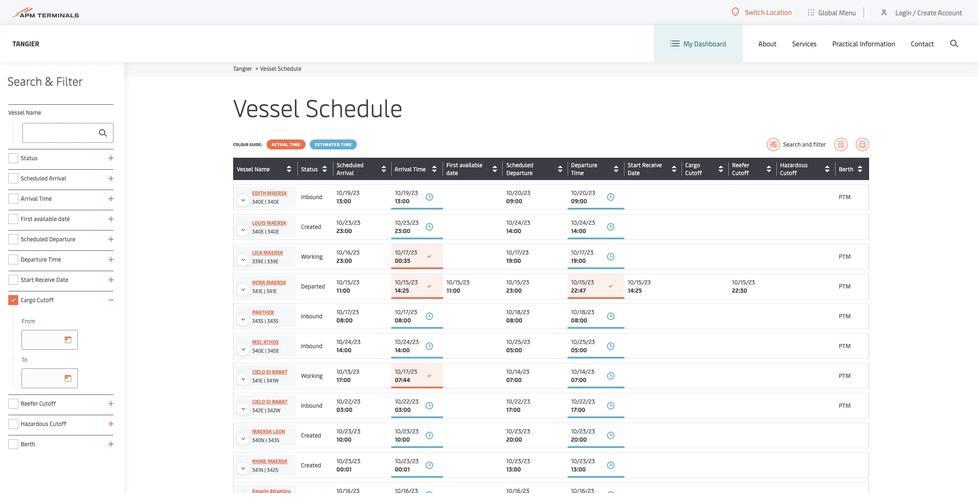 Task type: vqa. For each thing, say whether or not it's contained in the screenshot.
PTM corresponding to 10/20/23
yes



Task type: locate. For each thing, give the bounding box(es) containing it.
1 vertical spatial rabat
[[272, 398, 288, 405]]

maersk inside 'nora maersk 341e | 341e'
[[266, 279, 286, 286]]

1 di from the top
[[266, 369, 271, 375]]

1 00:01 from the left
[[336, 465, 352, 473]]

10/19/23
[[336, 189, 360, 197], [395, 189, 418, 197]]

first available date button
[[446, 161, 501, 177], [447, 161, 501, 177]]

cielo di rabat 342e | 342w
[[252, 398, 288, 414]]

341e down nora
[[252, 288, 263, 294]]

| right 342e
[[265, 407, 266, 414]]

vessel name for vessel name button for second berth button from the right
[[237, 165, 270, 173]]

1 horizontal spatial 07:00
[[571, 376, 587, 384]]

| inside 'nora maersk 341e | 341e'
[[264, 288, 265, 294]]

0 vertical spatial tangier
[[12, 39, 39, 48]]

arrival time for vessel name button for second berth button from the right
[[395, 165, 426, 173]]

ptm for 10/15/23
[[839, 282, 851, 290]]

1 10/14/23 from the left
[[506, 368, 530, 376]]

341w
[[266, 377, 279, 384]]

1 horizontal spatial 10/22/23 17:00
[[571, 398, 595, 414]]

3 08:00 from the left
[[506, 316, 522, 324]]

1 scheduled departure button from the left
[[506, 161, 566, 177]]

| inside cielo di rabat 342e | 342w
[[265, 407, 266, 414]]

1 horizontal spatial search
[[783, 140, 801, 148]]

1 horizontal spatial 10/23/23 10:00
[[395, 427, 419, 444]]

6 ptm from the top
[[839, 372, 851, 380]]

1 horizontal spatial 10/18/23
[[571, 308, 594, 316]]

1 vertical spatial created
[[301, 432, 321, 439]]

2 10/15/23 11:00 from the left
[[447, 278, 470, 294]]

10/23/23 10:00
[[336, 427, 360, 444], [395, 427, 419, 444]]

1 working from the top
[[301, 253, 323, 260]]

di inside cielo di rabat 342e | 342w
[[266, 398, 271, 405]]

0 horizontal spatial 20:00
[[506, 436, 522, 444]]

time right estimated
[[341, 142, 352, 147]]

colour
[[233, 142, 249, 147]]

| for 10/24/23 14:00
[[265, 347, 266, 354]]

1 horizontal spatial 20:00
[[571, 436, 587, 444]]

date for vessel name button associated with 2nd berth button from left the arrival time button
[[446, 169, 458, 177]]

available for vessel name button associated with 2nd berth button from left the arrival time button
[[460, 161, 483, 169]]

0 horizontal spatial 05:00
[[506, 346, 522, 354]]

341e left 341w
[[252, 377, 263, 384]]

0 horizontal spatial 10/25/23
[[506, 338, 530, 346]]

time right actual on the top of the page
[[290, 142, 301, 147]]

0 horizontal spatial 10/19/23 13:00
[[336, 189, 360, 205]]

0 horizontal spatial 00:01
[[336, 465, 352, 473]]

1 10/18/23 from the left
[[506, 308, 530, 316]]

scheduled departure for vessel name button associated with 2nd berth button from left
[[506, 161, 533, 177]]

0 horizontal spatial 10/20/23
[[506, 189, 531, 197]]

status button for vessel name button for second berth button from the right
[[301, 162, 331, 176]]

start for 2nd berth button from left
[[628, 161, 641, 169]]

10/15/23 23:00
[[506, 278, 529, 294]]

1 horizontal spatial 339e
[[267, 258, 279, 265]]

scheduled departure button for the departure time button related to start receive date button corresponding to 2nd berth button from left
[[506, 161, 566, 177]]

| inside lica maersk 339e | 339e
[[265, 258, 266, 265]]

5 ptm from the top
[[839, 342, 851, 350]]

1 10/23/23 20:00 from the left
[[506, 427, 530, 444]]

1 10:00 from the left
[[336, 436, 352, 444]]

0 horizontal spatial 10/17/23 19:00
[[506, 248, 529, 265]]

0 horizontal spatial 10/14/23 07:00
[[506, 368, 530, 384]]

arrival time button for vessel name button associated with 2nd berth button from left
[[395, 162, 441, 176]]

search and filter button
[[767, 138, 826, 151]]

| down panther
[[265, 318, 266, 324]]

1 horizontal spatial 00:01
[[395, 465, 410, 473]]

00:01
[[336, 465, 352, 473], [395, 465, 410, 473]]

0 horizontal spatial tangier link
[[12, 38, 39, 49]]

time for estimated time
[[341, 142, 352, 147]]

search & filter
[[7, 73, 83, 89]]

1 horizontal spatial 10/20/23
[[571, 189, 595, 197]]

msc athos 340e | 340e
[[252, 339, 279, 354]]

start receive date for 2nd berth button from left
[[628, 161, 662, 177]]

0 vertical spatial rabat
[[272, 369, 288, 375]]

10/23/23 23:00 up 10/17/23 00:35
[[395, 219, 419, 235]]

10/15/23 14:25
[[395, 278, 418, 294], [628, 278, 651, 294]]

0 horizontal spatial 10/14/23
[[506, 368, 530, 376]]

2 10/14/23 07:00 from the left
[[571, 368, 594, 384]]

1 inbound from the top
[[301, 193, 322, 201]]

03:00 down 07:44
[[395, 406, 411, 414]]

2 working from the top
[[301, 372, 323, 380]]

cargo cutoff for start receive date button related to second berth button from the right's cargo cutoff button
[[685, 161, 702, 177]]

cielo up 342e
[[252, 398, 265, 405]]

cargo cutoff button
[[685, 161, 727, 177], [685, 161, 727, 177]]

2 rabat from the top
[[272, 398, 288, 405]]

| inside msc athos 340e | 340e
[[265, 347, 266, 354]]

cielo for working
[[252, 369, 265, 375]]

| for 10/23/23 10:00
[[266, 437, 267, 444]]

None text field
[[22, 123, 113, 143]]

1 vertical spatial di
[[266, 398, 271, 405]]

1 horizontal spatial 10/14/23 07:00
[[571, 368, 594, 384]]

menu
[[839, 8, 856, 17]]

0 horizontal spatial 10/23/23 20:00
[[506, 427, 530, 444]]

leon
[[273, 428, 285, 435]]

10/17/23 19:00 up 10/15/23 22:47
[[571, 248, 594, 265]]

20:00
[[506, 436, 522, 444], [571, 436, 587, 444]]

3 created from the top
[[301, 461, 321, 469]]

2 10/23/23 10:00 from the left
[[395, 427, 419, 444]]

2 00:01 from the left
[[395, 465, 410, 473]]

start
[[628, 161, 641, 169], [628, 161, 641, 169], [21, 276, 34, 284]]

1 09:00 from the left
[[506, 197, 522, 205]]

1 20:00 from the left
[[506, 436, 522, 444]]

0 horizontal spatial 10/23/23 10:00
[[336, 427, 360, 444]]

2 time from the left
[[341, 142, 352, 147]]

schedule
[[278, 65, 301, 72], [306, 91, 403, 123]]

10/17/23 19:00
[[506, 248, 529, 265], [571, 248, 594, 265]]

1 horizontal spatial 19:00
[[571, 257, 586, 265]]

341n
[[252, 467, 263, 473]]

0 horizontal spatial schedule
[[278, 65, 301, 72]]

search left and
[[783, 140, 801, 148]]

0 horizontal spatial 10/25/23 05:00
[[506, 338, 530, 354]]

vessel
[[260, 65, 276, 72], [233, 91, 300, 123], [8, 108, 25, 116], [237, 165, 253, 173], [237, 165, 253, 173]]

| down louis
[[265, 228, 266, 235]]

10/13/23 17:00
[[336, 368, 360, 384]]

1 horizontal spatial 10/15/23 14:25
[[628, 278, 651, 294]]

3 ptm from the top
[[839, 282, 851, 290]]

To text field
[[22, 369, 78, 388]]

0 vertical spatial search
[[7, 73, 42, 89]]

10/18/23 08:00 down 10/15/23 23:00
[[506, 308, 530, 324]]

1 10/19/23 13:00 from the left
[[336, 189, 360, 205]]

reefer cutoff button for hazardous cutoff button related to second berth button from the right
[[732, 161, 775, 177]]

1 vertical spatial tangier
[[233, 65, 252, 72]]

0 horizontal spatial 11:00
[[336, 287, 350, 294]]

1 10/17/23 19:00 from the left
[[506, 248, 529, 265]]

nora maersk 341e | 341e
[[252, 279, 286, 294]]

berth for 2nd berth button from left
[[839, 165, 854, 173]]

name for vessel name button for second berth button from the right
[[255, 165, 270, 173]]

19:00
[[506, 257, 521, 265], [571, 257, 586, 265]]

hazardous cutoff
[[780, 161, 808, 177], [780, 161, 808, 177], [21, 420, 66, 428]]

1 vertical spatial search
[[783, 140, 801, 148]]

1 horizontal spatial 10/23/23 00:01
[[395, 457, 419, 473]]

7 10/15/23 from the left
[[732, 278, 755, 286]]

1 horizontal spatial 10/23/23 13:00
[[571, 457, 595, 473]]

1 horizontal spatial tangier
[[233, 65, 252, 72]]

1 horizontal spatial 10/23/23 23:00
[[395, 219, 419, 235]]

vessel name button
[[237, 162, 296, 176], [237, 162, 296, 176]]

0 horizontal spatial 10/20/23 09:00
[[506, 189, 531, 205]]

08:00
[[336, 316, 353, 324], [395, 316, 411, 324], [506, 316, 522, 324], [571, 316, 587, 324]]

berth button
[[839, 162, 867, 176], [839, 162, 867, 176]]

2 ptm from the top
[[839, 253, 851, 260]]

2 vertical spatial created
[[301, 461, 321, 469]]

10/22/23 03:00 down "10/13/23 17:00"
[[336, 398, 360, 414]]

hazardous
[[780, 161, 808, 169], [780, 161, 808, 169], [21, 420, 48, 428]]

nora
[[252, 279, 265, 286]]

0 horizontal spatial 10/23/23 13:00
[[506, 457, 530, 473]]

account
[[938, 8, 962, 17]]

10/23/23 23:00 up 10/16/23
[[336, 219, 360, 235]]

1 horizontal spatial 10/23/23 20:00
[[571, 427, 595, 444]]

10/18/23 08:00 down 22:47
[[571, 308, 594, 324]]

rabat
[[272, 369, 288, 375], [272, 398, 288, 405]]

time
[[413, 165, 426, 173], [413, 165, 426, 173], [571, 169, 584, 177], [571, 169, 584, 177], [39, 195, 52, 203], [48, 256, 61, 263]]

| left 341w
[[264, 377, 265, 384]]

rhine maersk 341n | 342s
[[252, 458, 287, 473]]

tangier link
[[12, 38, 39, 49], [233, 65, 252, 72]]

inbound for 08:00
[[301, 312, 322, 320]]

2 10/18/23 08:00 from the left
[[571, 308, 594, 324]]

1 horizontal spatial 09:00
[[571, 197, 587, 205]]

| inside 'rhine maersk 341n | 342s'
[[265, 467, 266, 473]]

rabat inside cielo di rabat 341e | 341w
[[272, 369, 288, 375]]

working up the departed
[[301, 253, 323, 260]]

19:00 up 10/15/23 22:47
[[571, 257, 586, 265]]

10/17/23 19:00 up 10/15/23 23:00
[[506, 248, 529, 265]]

maersk up 342s
[[268, 458, 287, 465]]

0 horizontal spatial 10/23/23 00:01
[[336, 457, 360, 473]]

di for working
[[266, 369, 271, 375]]

00:35
[[395, 257, 410, 265]]

1 created from the top
[[301, 223, 321, 231]]

10/18/23 down 22:47
[[571, 308, 594, 316]]

start receive date button
[[628, 161, 680, 177], [628, 161, 680, 177]]

10/14/23
[[506, 368, 530, 376], [571, 368, 594, 376]]

edith maersk 340e | 340e
[[252, 190, 287, 205]]

0 horizontal spatial 10/15/23 14:25
[[395, 278, 418, 294]]

0 vertical spatial cielo
[[252, 369, 265, 375]]

| right the 340n
[[266, 437, 267, 444]]

1 horizontal spatial tangier link
[[233, 65, 252, 72]]

1 horizontal spatial 10/18/23 08:00
[[571, 308, 594, 324]]

name for vessel name button associated with 2nd berth button from left
[[255, 165, 270, 173]]

1 19:00 from the left
[[506, 257, 521, 265]]

10/23/23 13:00
[[506, 457, 530, 473], [571, 457, 595, 473]]

1 horizontal spatial 10/17/23 19:00
[[571, 248, 594, 265]]

| for 10/19/23 13:00
[[265, 198, 266, 205]]

scheduled departure for vessel name button for second berth button from the right
[[506, 161, 533, 177]]

date
[[446, 169, 458, 177], [447, 169, 458, 177], [58, 215, 70, 223]]

7 ptm from the top
[[839, 402, 851, 410]]

0 vertical spatial created
[[301, 223, 321, 231]]

1 horizontal spatial 14:25
[[628, 287, 642, 294]]

2 10/25/23 from the left
[[571, 338, 595, 346]]

my
[[684, 39, 693, 48]]

2 start receive date button from the left
[[628, 161, 680, 177]]

1 time from the left
[[290, 142, 301, 147]]

1 vertical spatial working
[[301, 372, 323, 380]]

1 horizontal spatial 10:00
[[395, 436, 410, 444]]

11:00
[[336, 287, 350, 294], [447, 287, 460, 294]]

di up 341w
[[266, 369, 271, 375]]

1 vertical spatial cielo
[[252, 398, 265, 405]]

maersk inside louis maersk 340e | 340e
[[267, 219, 287, 226]]

working left "10/13/23 17:00"
[[301, 372, 323, 380]]

reefer cutoff for 2nd berth button from left
[[732, 161, 749, 177]]

2 11:00 from the left
[[447, 287, 460, 294]]

first available date button for vessel name button for second berth button from the right the arrival time button
[[447, 161, 501, 177]]

0 horizontal spatial 03:00
[[336, 406, 352, 414]]

340e
[[252, 198, 264, 205], [267, 198, 279, 205], [252, 228, 264, 235], [267, 228, 279, 235], [252, 347, 264, 354], [267, 347, 279, 354]]

10/17/23
[[395, 248, 417, 256], [506, 248, 529, 256], [571, 248, 594, 256], [336, 308, 359, 316], [395, 308, 417, 316], [395, 368, 417, 376]]

rabat inside cielo di rabat 342e | 342w
[[272, 398, 288, 405]]

1 10/25/23 from the left
[[506, 338, 530, 346]]

1 horizontal spatial 03:00
[[395, 406, 411, 414]]

berth for second berth button from the right
[[839, 165, 853, 173]]

2 10/17/23 19:00 from the left
[[571, 248, 594, 265]]

10:00
[[336, 436, 352, 444], [395, 436, 410, 444]]

23:00
[[336, 227, 352, 235], [395, 227, 410, 235], [336, 257, 352, 265], [506, 287, 522, 294]]

guide:
[[249, 142, 262, 147]]

2 10/25/23 05:00 from the left
[[571, 338, 595, 354]]

1 10/14/23 07:00 from the left
[[506, 368, 530, 384]]

0 horizontal spatial 10/22/23 17:00
[[506, 398, 530, 414]]

2 scheduled departure button from the left
[[506, 161, 566, 177]]

maersk inside lica maersk 339e | 339e
[[263, 249, 283, 256]]

login / create account
[[895, 8, 962, 17]]

0 horizontal spatial 19:00
[[506, 257, 521, 265]]

339e down lica
[[252, 258, 264, 265]]

| for 10/23/23 00:01
[[265, 467, 266, 473]]

1 14:25 from the left
[[395, 287, 409, 294]]

2 inbound from the top
[[301, 312, 322, 320]]

hazardous cutoff button for second berth button from the right
[[780, 161, 833, 177]]

maersk right lica
[[263, 249, 283, 256]]

0 horizontal spatial 10/23/23 23:00
[[336, 219, 360, 235]]

0 vertical spatial di
[[266, 369, 271, 375]]

1 horizontal spatial 10/14/23
[[571, 368, 594, 376]]

0 horizontal spatial 09:00
[[506, 197, 522, 205]]

343s inside maersk leon 340n | 343s
[[268, 437, 279, 444]]

created
[[301, 223, 321, 231], [301, 432, 321, 439], [301, 461, 321, 469]]

cargo cutoff button for start receive date button corresponding to 2nd berth button from left
[[685, 161, 727, 177]]

10/18/23 08:00
[[506, 308, 530, 324], [571, 308, 594, 324]]

1 10/23/23 00:01 from the left
[[336, 457, 360, 473]]

di up 342w
[[266, 398, 271, 405]]

0 horizontal spatial 10/17/23 08:00
[[336, 308, 359, 324]]

10/19/23 13:00
[[336, 189, 360, 205], [395, 189, 418, 205]]

0 horizontal spatial 10/22/23 03:00
[[336, 398, 360, 414]]

| inside louis maersk 340e | 340e
[[265, 228, 266, 235]]

1 start receive date button from the left
[[628, 161, 680, 177]]

vessel name for vessel name button associated with 2nd berth button from left
[[237, 165, 270, 173]]

07:00
[[506, 376, 522, 384], [571, 376, 587, 384]]

1 ptm from the top
[[839, 193, 851, 201]]

arrival time button
[[395, 162, 441, 176], [395, 162, 441, 176]]

rabat up 341w
[[272, 369, 288, 375]]

departure time for start receive date button corresponding to 2nd berth button from left
[[571, 161, 597, 177]]

1 horizontal spatial time
[[341, 142, 352, 147]]

10/22/23 03:00 down 07:44
[[395, 398, 419, 414]]

1 horizontal spatial 11:00
[[447, 287, 460, 294]]

14:00
[[506, 227, 521, 235], [571, 227, 586, 235], [336, 346, 352, 354], [395, 346, 410, 354]]

departure time button for start receive date button related to second berth button from the right
[[571, 161, 622, 177]]

| inside edith maersk 340e | 340e
[[265, 198, 266, 205]]

vessel name button for 2nd berth button from left
[[237, 162, 296, 176]]

1 03:00 from the left
[[336, 406, 352, 414]]

10/17/23 07:44
[[395, 368, 417, 384]]

1 339e from the left
[[252, 258, 264, 265]]

departure time button
[[571, 161, 622, 177], [571, 161, 622, 177]]

1 horizontal spatial schedule
[[306, 91, 403, 123]]

working for 23:00
[[301, 253, 323, 260]]

cargo cutoff button for start receive date button related to second berth button from the right
[[685, 161, 727, 177]]

inbound for 03:00
[[301, 402, 322, 410]]

time for vessel name button for second berth button from the right the arrival time button
[[413, 165, 426, 173]]

0 horizontal spatial 339e
[[252, 258, 264, 265]]

1 horizontal spatial 10/19/23
[[395, 189, 418, 197]]

0 horizontal spatial 10/18/23
[[506, 308, 530, 316]]

| up nora
[[265, 258, 266, 265]]

2 di from the top
[[266, 398, 271, 405]]

status for vessel name button associated with 2nd berth button from left
[[301, 165, 318, 173]]

10/23/23
[[336, 219, 360, 227], [395, 219, 419, 227], [336, 427, 360, 435], [395, 427, 419, 435], [506, 427, 530, 435], [571, 427, 595, 435], [336, 457, 360, 465], [395, 457, 419, 465], [506, 457, 530, 465], [571, 457, 595, 465]]

| down nora
[[264, 288, 265, 294]]

0 horizontal spatial 17:00
[[336, 376, 351, 384]]

0 horizontal spatial search
[[7, 73, 42, 89]]

hazardous cutoff for hazardous cutoff button related to second berth button from the right
[[780, 161, 808, 177]]

10/20/23
[[506, 189, 531, 197], [571, 189, 595, 197]]

1 horizontal spatial 10/25/23
[[571, 338, 595, 346]]

practical information
[[832, 39, 895, 48]]

working for 17:00
[[301, 372, 323, 380]]

1 horizontal spatial 10/20/23 09:00
[[571, 189, 595, 205]]

tangier for tangier > vessel schedule
[[233, 65, 252, 72]]

maersk right louis
[[267, 219, 287, 226]]

0 horizontal spatial 10/18/23 08:00
[[506, 308, 530, 324]]

time
[[290, 142, 301, 147], [341, 142, 352, 147]]

10/15/23
[[336, 278, 360, 286], [395, 278, 418, 286], [447, 278, 470, 286], [506, 278, 529, 286], [571, 278, 594, 286], [628, 278, 651, 286], [732, 278, 755, 286]]

10/23/23 23:00
[[336, 219, 360, 235], [395, 219, 419, 235]]

339e up 'nora maersk 341e | 341e'
[[267, 258, 279, 265]]

maersk up the 340n
[[252, 428, 272, 435]]

3 inbound from the top
[[301, 342, 322, 350]]

scheduled departure button
[[506, 161, 566, 177], [506, 161, 566, 177]]

inbound
[[301, 193, 322, 201], [301, 312, 322, 320], [301, 342, 322, 350], [301, 402, 322, 410]]

3 10/22/23 from the left
[[506, 398, 530, 405]]

reefer cutoff
[[732, 161, 749, 177], [732, 161, 749, 177], [21, 400, 56, 407]]

0 vertical spatial working
[[301, 253, 323, 260]]

hazardous cutoff button
[[780, 161, 834, 177], [780, 161, 833, 177]]

rabat up 342w
[[272, 398, 288, 405]]

ptm for 10/25/23
[[839, 342, 851, 350]]

first for first available date button for vessel name button for second berth button from the right the arrival time button
[[447, 161, 458, 169]]

start receive date button for second berth button from the right
[[628, 161, 680, 177]]

cargo for start receive date button corresponding to 2nd berth button from left
[[685, 161, 700, 169]]

2 scheduled arrival button from the left
[[337, 161, 390, 177]]

10/18/23 down 10/15/23 23:00
[[506, 308, 530, 316]]

0 horizontal spatial time
[[290, 142, 301, 147]]

first
[[446, 161, 458, 169], [447, 161, 458, 169], [21, 215, 32, 223]]

1 cielo from the top
[[252, 369, 265, 375]]

search left &
[[7, 73, 42, 89]]

cielo inside cielo di rabat 342e | 342w
[[252, 398, 265, 405]]

receive for start receive date button related to second berth button from the right
[[642, 161, 662, 169]]

None checkbox
[[8, 153, 18, 163], [8, 174, 18, 183], [8, 255, 18, 265], [8, 275, 18, 285], [8, 399, 18, 409], [8, 439, 18, 449], [8, 153, 18, 163], [8, 174, 18, 183], [8, 255, 18, 265], [8, 275, 18, 285], [8, 399, 18, 409], [8, 439, 18, 449]]

340e up louis maersk 340e | 340e
[[267, 198, 279, 205]]

arrival time
[[395, 165, 426, 173], [395, 165, 426, 173], [21, 195, 52, 203]]

4 inbound from the top
[[301, 402, 322, 410]]

ptm
[[839, 193, 851, 201], [839, 253, 851, 260], [839, 282, 851, 290], [839, 312, 851, 320], [839, 342, 851, 350], [839, 372, 851, 380], [839, 402, 851, 410]]

10/23/23 00:01
[[336, 457, 360, 473], [395, 457, 419, 473]]

0 horizontal spatial tangier
[[12, 39, 39, 48]]

1 horizontal spatial 05:00
[[571, 346, 587, 354]]

0 horizontal spatial 10/19/23
[[336, 189, 360, 197]]

0 horizontal spatial 14:25
[[395, 287, 409, 294]]

None checkbox
[[8, 194, 18, 204], [8, 214, 18, 224], [8, 234, 18, 244], [8, 295, 18, 305], [8, 419, 18, 429], [8, 194, 18, 204], [8, 214, 18, 224], [8, 234, 18, 244], [8, 295, 18, 305], [8, 419, 18, 429]]

departure
[[571, 161, 597, 169], [571, 161, 597, 169], [506, 169, 533, 177], [506, 169, 533, 177], [49, 235, 75, 243], [21, 256, 47, 263]]

maersk right nora
[[266, 279, 286, 286]]

cielo inside cielo di rabat 341e | 341w
[[252, 369, 265, 375]]

1 horizontal spatial 10/25/23 05:00
[[571, 338, 595, 354]]

2 cielo from the top
[[252, 398, 265, 405]]

6 10/15/23 from the left
[[628, 278, 651, 286]]

1 horizontal spatial 10/15/23 11:00
[[447, 278, 470, 294]]

| inside panther 343s | 343s
[[265, 318, 266, 324]]

1 horizontal spatial 10/17/23 08:00
[[395, 308, 417, 324]]

cielo down msc athos 340e | 340e
[[252, 369, 265, 375]]

maersk right edith
[[267, 190, 287, 196]]

maersk inside edith maersk 340e | 340e
[[267, 190, 287, 196]]

login / create account link
[[880, 0, 962, 24]]

10/17/23 00:35
[[395, 248, 417, 265]]

| inside cielo di rabat 341e | 341w
[[264, 377, 265, 384]]

inbound for 13:00
[[301, 193, 322, 201]]

maersk inside 'rhine maersk 341n | 342s'
[[268, 458, 287, 465]]

0 horizontal spatial 10/15/23 11:00
[[336, 278, 360, 294]]

| inside maersk leon 340n | 343s
[[266, 437, 267, 444]]

maersk leon 340n | 343s
[[252, 428, 285, 444]]

di inside cielo di rabat 341e | 341w
[[266, 369, 271, 375]]

19:00 up 10/15/23 23:00
[[506, 257, 521, 265]]

1 horizontal spatial 10/22/23 03:00
[[395, 398, 419, 414]]

ptm for 10/20/23
[[839, 193, 851, 201]]

| down edith
[[265, 198, 266, 205]]

| down athos
[[265, 347, 266, 354]]

0 horizontal spatial 07:00
[[506, 376, 522, 384]]

1 10/20/23 09:00 from the left
[[506, 189, 531, 205]]

start receive date
[[628, 161, 662, 177], [628, 161, 662, 177], [21, 276, 68, 284]]

03:00 down "10/13/23 17:00"
[[336, 406, 352, 414]]

di for inbound
[[266, 398, 271, 405]]

0 horizontal spatial 10:00
[[336, 436, 352, 444]]

| right the "341n"
[[265, 467, 266, 473]]

4 ptm from the top
[[839, 312, 851, 320]]

341e
[[252, 288, 263, 294], [266, 288, 277, 294], [252, 377, 263, 384]]

search inside button
[[783, 140, 801, 148]]

10/25/23
[[506, 338, 530, 346], [571, 338, 595, 346]]

1 horizontal spatial 10/19/23 13:00
[[395, 189, 418, 205]]



Task type: describe. For each thing, give the bounding box(es) containing it.
1 10/15/23 11:00 from the left
[[336, 278, 360, 294]]

>
[[255, 65, 258, 72]]

created for 10:00
[[301, 432, 321, 439]]

1 05:00 from the left
[[506, 346, 522, 354]]

filter
[[56, 73, 83, 89]]

time for vessel name button associated with 2nd berth button from left the arrival time button
[[413, 165, 426, 173]]

2 08:00 from the left
[[395, 316, 411, 324]]

global menu
[[818, 8, 856, 17]]

2 07:00 from the left
[[571, 376, 587, 384]]

2 10/23/23 00:01 from the left
[[395, 457, 419, 473]]

lica
[[252, 249, 262, 256]]

estimated
[[315, 142, 340, 147]]

340e down athos
[[267, 347, 279, 354]]

filter
[[813, 140, 826, 148]]

scheduled departure button for the departure time button for start receive date button related to second berth button from the right
[[506, 161, 566, 177]]

cargo cutoff for cargo cutoff button associated with start receive date button corresponding to 2nd berth button from left
[[685, 161, 702, 177]]

2 10:00 from the left
[[395, 436, 410, 444]]

4 10/22/23 from the left
[[571, 398, 595, 405]]

date for vessel name button for second berth button from the right the arrival time button
[[447, 169, 458, 177]]

1 horizontal spatial 17:00
[[506, 406, 521, 414]]

| for 10/16/23 23:00
[[265, 258, 266, 265]]

colour guide:
[[233, 142, 262, 147]]

practical
[[832, 39, 858, 48]]

342e
[[252, 407, 264, 414]]

2 berth button from the left
[[839, 162, 867, 176]]

4 08:00 from the left
[[571, 316, 587, 324]]

departed
[[301, 282, 325, 290]]

first available date for first available date button associated with vessel name button associated with 2nd berth button from left the arrival time button
[[446, 161, 483, 177]]

time for the departure time button for start receive date button related to second berth button from the right
[[571, 169, 584, 177]]

2 03:00 from the left
[[395, 406, 411, 414]]

practical information button
[[832, 25, 895, 62]]

10/15/23 22:47
[[571, 278, 594, 294]]

23:00 inside 10/15/23 23:00
[[506, 287, 522, 294]]

edith
[[252, 190, 266, 196]]

1 10/23/23 10:00 from the left
[[336, 427, 360, 444]]

from
[[22, 317, 35, 325]]

0 vertical spatial schedule
[[278, 65, 301, 72]]

scheduled arrival for vessel name button associated with 2nd berth button from left
[[337, 161, 364, 177]]

From text field
[[22, 330, 78, 350]]

switch location button
[[732, 7, 792, 17]]

dashboard
[[694, 39, 726, 48]]

maersk inside maersk leon 340n | 343s
[[252, 428, 272, 435]]

login
[[895, 8, 912, 17]]

07:44
[[395, 376, 410, 384]]

tangier > vessel schedule
[[233, 65, 301, 72]]

342s
[[267, 467, 278, 473]]

2 10/22/23 03:00 from the left
[[395, 398, 419, 414]]

1 10/22/23 03:00 from the left
[[336, 398, 360, 414]]

1 07:00 from the left
[[506, 376, 522, 384]]

2 20:00 from the left
[[571, 436, 587, 444]]

1 11:00 from the left
[[336, 287, 350, 294]]

louis
[[252, 219, 266, 226]]

scheduled arrival button for vessel name button for second berth button from the right the arrival time button
[[336, 161, 389, 177]]

maersk for 10/15/23 11:00
[[266, 279, 286, 286]]

&
[[45, 73, 53, 89]]

search for search & filter
[[7, 73, 42, 89]]

switch location
[[745, 7, 792, 17]]

ptm for 10/17/23
[[839, 253, 851, 260]]

vessel name button for second berth button from the right
[[237, 162, 296, 176]]

341e up panther
[[266, 288, 277, 294]]

tangier for tangier
[[12, 39, 39, 48]]

global menu button
[[800, 0, 864, 25]]

location
[[766, 7, 792, 17]]

1 10/15/23 from the left
[[336, 278, 360, 286]]

1 10/23/23 23:00 from the left
[[336, 219, 360, 235]]

to
[[22, 356, 28, 364]]

2 10/15/23 14:25 from the left
[[628, 278, 651, 294]]

maersk for 10/23/23 00:01
[[268, 458, 287, 465]]

340e up lica maersk 339e | 339e
[[267, 228, 279, 235]]

rabat for working
[[272, 369, 288, 375]]

hazardous for hazardous cutoff button for 2nd berth button from left
[[780, 161, 808, 169]]

maersk for 10/19/23 13:00
[[267, 190, 287, 196]]

hazardous cutoff button for 2nd berth button from left
[[780, 161, 834, 177]]

search for search and filter
[[783, 140, 801, 148]]

time for actual time
[[290, 142, 301, 147]]

contact
[[911, 39, 934, 48]]

10/13/23
[[336, 368, 360, 376]]

| for 10/23/23 23:00
[[265, 228, 266, 235]]

first available date for first available date button for vessel name button for second berth button from the right the arrival time button
[[447, 161, 483, 177]]

1 10/17/23 08:00 from the left
[[336, 308, 359, 324]]

about
[[758, 39, 777, 48]]

global
[[818, 8, 838, 17]]

2 10/14/23 from the left
[[571, 368, 594, 376]]

2 10/22/23 from the left
[[395, 398, 419, 405]]

2 19:00 from the left
[[571, 257, 586, 265]]

1 10/18/23 08:00 from the left
[[506, 308, 530, 324]]

msc
[[252, 339, 262, 345]]

1 10/22/23 17:00 from the left
[[506, 398, 530, 414]]

2 10/17/23 08:00 from the left
[[395, 308, 417, 324]]

| for 10/15/23 11:00
[[264, 288, 265, 294]]

start receive date button for 2nd berth button from left
[[628, 161, 680, 177]]

1 10/22/23 from the left
[[336, 398, 360, 405]]

information
[[860, 39, 895, 48]]

departure time button for start receive date button corresponding to 2nd berth button from left
[[571, 161, 622, 177]]

17:00 inside "10/13/23 17:00"
[[336, 376, 351, 384]]

0 vertical spatial tangier link
[[12, 38, 39, 49]]

2 10/19/23 13:00 from the left
[[395, 189, 418, 205]]

1 10/20/23 from the left
[[506, 189, 531, 197]]

scheduled arrival button for vessel name button associated with 2nd berth button from left the arrival time button
[[337, 161, 390, 177]]

my dashboard
[[684, 39, 726, 48]]

342w
[[267, 407, 280, 414]]

22:47
[[571, 287, 586, 294]]

services button
[[792, 25, 817, 62]]

5 10/15/23 from the left
[[571, 278, 594, 286]]

hazardous cutoff for hazardous cutoff button for 2nd berth button from left
[[780, 161, 808, 177]]

cielo di rabat 341e | 341w
[[252, 369, 288, 384]]

3 10/15/23 from the left
[[447, 278, 470, 286]]

1 10/15/23 14:25 from the left
[[395, 278, 418, 294]]

departure time for start receive date button related to second berth button from the right
[[571, 161, 597, 177]]

10/16/23
[[336, 248, 360, 256]]

ptm for 10/18/23
[[839, 312, 851, 320]]

2 10/19/23 from the left
[[395, 189, 418, 197]]

available for vessel name button for second berth button from the right the arrival time button
[[460, 161, 483, 169]]

4 10/15/23 from the left
[[506, 278, 529, 286]]

23:00 inside the "10/16/23 23:00"
[[336, 257, 352, 265]]

services
[[792, 39, 817, 48]]

scheduled arrival for vessel name button for second berth button from the right
[[336, 161, 364, 177]]

switch
[[745, 7, 765, 17]]

start for second berth button from the right
[[628, 161, 641, 169]]

panther
[[252, 309, 274, 316]]

2 10/23/23 23:00 from the left
[[395, 219, 419, 235]]

2 14:25 from the left
[[628, 287, 642, 294]]

2 10/23/23 13:00 from the left
[[571, 457, 595, 473]]

arrival time button for vessel name button for second berth button from the right
[[395, 162, 441, 176]]

1 10/19/23 from the left
[[336, 189, 360, 197]]

status for vessel name button for second berth button from the right
[[301, 165, 318, 173]]

22:30
[[732, 287, 747, 294]]

1 vertical spatial schedule
[[306, 91, 403, 123]]

start receive date for second berth button from the right
[[628, 161, 662, 177]]

vessel schedule
[[233, 91, 403, 123]]

lica maersk 339e | 339e
[[252, 249, 283, 265]]

10/15/23 22:30
[[732, 278, 755, 294]]

2 05:00 from the left
[[571, 346, 587, 354]]

2 10/18/23 from the left
[[571, 308, 594, 316]]

1 10/23/23 13:00 from the left
[[506, 457, 530, 473]]

2 339e from the left
[[267, 258, 279, 265]]

arrival time for vessel name button associated with 2nd berth button from left
[[395, 165, 426, 173]]

created for 00:01
[[301, 461, 321, 469]]

340e down louis
[[252, 228, 264, 235]]

maersk for 10/16/23 23:00
[[263, 249, 283, 256]]

10/16/23 23:00
[[336, 248, 360, 265]]

ptm for 10/22/23
[[839, 402, 851, 410]]

2 09:00 from the left
[[571, 197, 587, 205]]

receive for start receive date button corresponding to 2nd berth button from left
[[642, 161, 662, 169]]

about button
[[758, 25, 777, 62]]

contact button
[[911, 25, 934, 62]]

341e inside cielo di rabat 341e | 341w
[[252, 377, 263, 384]]

2 10/23/23 20:00 from the left
[[571, 427, 595, 444]]

1 10/25/23 05:00 from the left
[[506, 338, 530, 354]]

reefer cutoff button for hazardous cutoff button for 2nd berth button from left
[[732, 161, 775, 177]]

2 10/22/23 17:00 from the left
[[571, 398, 595, 414]]

1 berth button from the left
[[839, 162, 867, 176]]

created for 23:00
[[301, 223, 321, 231]]

panther 343s | 343s
[[252, 309, 279, 324]]

cargo for start receive date button related to second berth button from the right
[[685, 161, 700, 169]]

create
[[917, 8, 937, 17]]

my dashboard button
[[670, 25, 726, 62]]

search and filter
[[783, 140, 826, 148]]

maersk for 10/23/23 23:00
[[267, 219, 287, 226]]

2 10/20/23 from the left
[[571, 189, 595, 197]]

rhine
[[252, 458, 267, 465]]

reefer for start receive date button related to second berth button from the right's cargo cutoff button
[[732, 161, 749, 169]]

inbound for 14:00
[[301, 342, 322, 350]]

2 horizontal spatial 17:00
[[571, 406, 585, 414]]

340n
[[252, 437, 265, 444]]

athos
[[263, 339, 279, 345]]

1 vertical spatial tangier link
[[233, 65, 252, 72]]

actual
[[272, 142, 288, 147]]

louis maersk 340e | 340e
[[252, 219, 287, 235]]

and
[[802, 140, 812, 148]]

date for second berth button from the right
[[628, 169, 640, 177]]

reefer cutoff for second berth button from the right
[[732, 161, 749, 177]]

rabat for inbound
[[272, 398, 288, 405]]

estimated time
[[315, 142, 352, 147]]

date for 2nd berth button from left
[[628, 169, 640, 177]]

actual time
[[272, 142, 301, 147]]

/
[[913, 8, 916, 17]]

reefer for cargo cutoff button associated with start receive date button corresponding to 2nd berth button from left
[[732, 161, 749, 169]]

ptm for 10/14/23
[[839, 372, 851, 380]]

2 10/15/23 from the left
[[395, 278, 418, 286]]

340e down 'msc'
[[252, 347, 264, 354]]

hazardous for hazardous cutoff button related to second berth button from the right
[[780, 161, 808, 169]]

status button for vessel name button associated with 2nd berth button from left
[[301, 162, 331, 176]]

2 10/20/23 09:00 from the left
[[571, 189, 595, 205]]

1 08:00 from the left
[[336, 316, 353, 324]]

340e down edith
[[252, 198, 264, 205]]

cielo for inbound
[[252, 398, 265, 405]]



